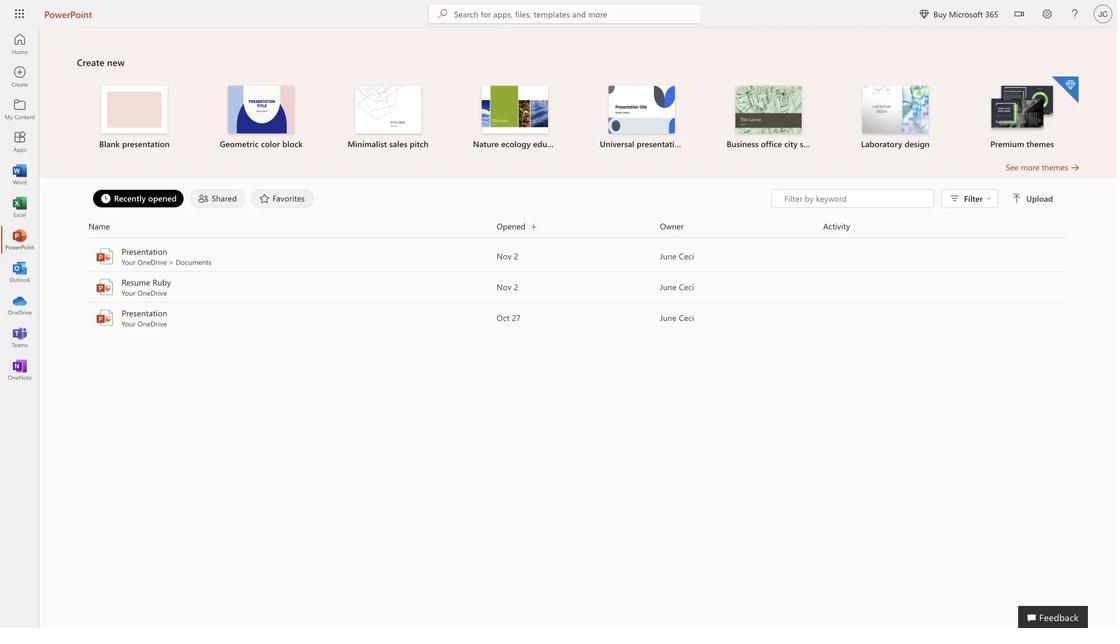 Task type: describe. For each thing, give the bounding box(es) containing it.
design
[[905, 139, 930, 149]]

my content image
[[14, 104, 26, 115]]

buy
[[934, 8, 947, 19]]

documents
[[176, 258, 212, 267]]

minimalist sales pitch
[[348, 139, 429, 149]]

resume ruby your onedrive
[[122, 277, 171, 298]]

favorites
[[273, 193, 305, 204]]

create new
[[77, 56, 125, 68]]

themes inside button
[[1042, 162, 1069, 173]]

june ceci for presentation your onedrive > documents
[[660, 251, 695, 262]]

block
[[283, 139, 303, 149]]

june for resume ruby your onedrive
[[660, 282, 677, 293]]

none search field inside powerpoint banner
[[429, 5, 701, 23]]

business office city sketch presentation background (widescreen) image
[[736, 86, 802, 134]]

create new main content
[[40, 28, 1118, 334]]

premium themes image
[[990, 86, 1056, 133]]

presentation your onedrive > documents
[[122, 246, 212, 267]]

pitch
[[410, 139, 429, 149]]

powerpoint banner
[[0, 0, 1118, 30]]

0 vertical spatial powerpoint image
[[14, 234, 26, 246]]

teams image
[[14, 332, 26, 343]]

shared
[[212, 193, 237, 204]]

opened
[[148, 193, 177, 204]]

jc
[[1099, 9, 1108, 18]]

365
[[986, 8, 999, 19]]

favorites tab
[[248, 189, 317, 208]]

recently opened tab
[[90, 189, 187, 208]]

oct 27
[[497, 313, 521, 323]]

see more themes button
[[1006, 162, 1081, 173]]

recently opened element
[[93, 189, 184, 208]]

powerpoint
[[44, 8, 92, 20]]

minimalist
[[348, 139, 387, 149]]

 upload
[[1013, 193, 1054, 204]]

recently
[[114, 193, 146, 204]]

your for oct 27
[[122, 319, 136, 329]]

 button
[[1006, 0, 1034, 30]]

presentation for oct 27
[[122, 308, 167, 319]]

nov for presentation
[[497, 251, 512, 262]]

blank presentation
[[99, 139, 170, 149]]

sales
[[390, 139, 408, 149]]

feedback
[[1040, 611, 1079, 624]]

blank presentation element
[[78, 86, 191, 150]]

ceci for presentation your onedrive
[[679, 313, 695, 323]]

activity, column 4 of 4 column header
[[824, 220, 1069, 233]]

powerpoint image for presentation
[[95, 247, 114, 266]]

27
[[512, 313, 521, 323]]

premium
[[991, 139, 1025, 149]]

june ceci for presentation your onedrive
[[660, 313, 695, 323]]

create
[[77, 56, 104, 68]]

premium themes
[[991, 139, 1055, 149]]

nov 2 for resume ruby
[[497, 282, 519, 293]]

outlook image
[[14, 267, 26, 278]]

2 for presentation
[[514, 251, 519, 262]]

>
[[169, 258, 174, 267]]

more
[[1021, 162, 1040, 173]]

your for nov 2
[[122, 258, 136, 267]]

favorites element
[[251, 189, 314, 208]]

new
[[107, 56, 125, 68]]

ceci for presentation your onedrive > documents
[[679, 251, 695, 262]]

business office city sketch presentation background (widescreen) element
[[713, 86, 826, 150]]

2 for resume ruby
[[514, 282, 519, 293]]

owner button
[[660, 220, 824, 233]]

presentation for nov 2
[[122, 246, 167, 257]]

presentation your onedrive
[[122, 308, 167, 329]]

onenote image
[[14, 364, 26, 376]]

feedback button
[[1019, 607, 1089, 629]]

onedrive for oct 27
[[138, 319, 167, 329]]



Task type: vqa. For each thing, say whether or not it's contained in the screenshot.
budgets tab
no



Task type: locate. For each thing, give the bounding box(es) containing it.
your inside resume ruby your onedrive
[[122, 288, 136, 298]]

ceci
[[679, 251, 695, 262], [679, 282, 695, 293], [679, 313, 695, 323]]

2 vertical spatial powerpoint image
[[95, 278, 114, 297]]

june ceci
[[660, 251, 695, 262], [660, 282, 695, 293], [660, 313, 695, 323]]

opened button
[[497, 220, 660, 233]]

list
[[77, 75, 1081, 162]]

0 vertical spatial 2
[[514, 251, 519, 262]]

2 name presentation cell from the top
[[88, 308, 497, 329]]

laboratory design image
[[863, 86, 929, 134]]

0 vertical spatial onedrive
[[138, 258, 167, 267]]

0 horizontal spatial presentation
[[122, 139, 170, 149]]

1 your from the top
[[122, 258, 136, 267]]

1 2 from the top
[[514, 251, 519, 262]]

laboratory design
[[862, 139, 930, 149]]

presentation inside presentation your onedrive > documents
[[122, 246, 167, 257]]

your inside presentation your onedrive > documents
[[122, 258, 136, 267]]

3 your from the top
[[122, 319, 136, 329]]

1 june from the top
[[660, 251, 677, 262]]

microsoft
[[949, 8, 984, 19]]

1 nov 2 from the top
[[497, 251, 519, 262]]

premium themes element
[[966, 77, 1079, 150]]

2 vertical spatial ceci
[[679, 313, 695, 323]]

1 nov from the top
[[497, 251, 512, 262]]

row
[[88, 220, 1069, 238]]

resume
[[122, 277, 150, 288]]

1 vertical spatial 2
[[514, 282, 519, 293]]

opened
[[497, 221, 526, 232]]

apps image
[[14, 136, 26, 148]]

2 nov 2 from the top
[[497, 282, 519, 293]]

nov down opened
[[497, 251, 512, 262]]

Search box. Suggestions appear as you type. search field
[[454, 5, 701, 23]]

presentation inside universal presentation element
[[637, 139, 685, 149]]

0 vertical spatial themes
[[1027, 139, 1055, 149]]

word image
[[14, 169, 26, 180]]

0 vertical spatial ceci
[[679, 251, 695, 262]]

nov up oct on the left of the page
[[497, 282, 512, 293]]

0 vertical spatial name presentation cell
[[88, 246, 497, 267]]

presentation down resume ruby your onedrive
[[122, 308, 167, 319]]

nov 2
[[497, 251, 519, 262], [497, 282, 519, 293]]

name presentation cell for nov 2
[[88, 246, 497, 267]]

None search field
[[429, 5, 701, 23]]

2 ceci from the top
[[679, 282, 695, 293]]

displaying 3 out of 6 files. status
[[772, 189, 1056, 208]]

onedrive left >
[[138, 258, 167, 267]]

tab list
[[90, 189, 772, 208]]

2 up 27
[[514, 282, 519, 293]]

jc button
[[1090, 0, 1118, 28]]

universal
[[600, 139, 635, 149]]

1 vertical spatial onedrive
[[138, 288, 167, 298]]

excel image
[[14, 201, 26, 213]]

oct
[[497, 313, 510, 323]]

geometric color block element
[[205, 86, 318, 150]]

name presentation cell
[[88, 246, 497, 267], [88, 308, 497, 329]]

3 june from the top
[[660, 313, 677, 323]]

0 vertical spatial june ceci
[[660, 251, 695, 262]]

1 ceci from the top
[[679, 251, 695, 262]]

onedrive down resume ruby your onedrive
[[138, 319, 167, 329]]

your down resume at left
[[122, 288, 136, 298]]

recently opened
[[114, 193, 177, 204]]

onedrive inside presentation your onedrive > documents
[[138, 258, 167, 267]]

onedrive inside presentation your onedrive
[[138, 319, 167, 329]]

nov 2 for presentation
[[497, 251, 519, 262]]

minimalist sales pitch image
[[355, 86, 421, 134]]


[[1015, 9, 1025, 19]]

ruby
[[153, 277, 171, 288]]

presentation inside blank presentation "element"
[[122, 139, 170, 149]]

onedrive
[[138, 258, 167, 267], [138, 288, 167, 298], [138, 319, 167, 329]]

name presentation cell down name resume ruby cell
[[88, 308, 497, 329]]

nov
[[497, 251, 512, 262], [497, 282, 512, 293]]

laboratory
[[862, 139, 903, 149]]

row inside create new main content
[[88, 220, 1069, 238]]

activity
[[824, 221, 851, 232]]

1 presentation from the top
[[122, 246, 167, 257]]

geometric color block image
[[228, 86, 295, 134]]

powerpoint image inside name resume ruby cell
[[95, 278, 114, 297]]

1 name presentation cell from the top
[[88, 246, 497, 267]]

nov for resume ruby
[[497, 282, 512, 293]]

onedrive down ruby
[[138, 288, 167, 298]]

presentation
[[122, 246, 167, 257], [122, 308, 167, 319]]

2 presentation from the top
[[122, 308, 167, 319]]

color
[[261, 139, 280, 149]]

2 vertical spatial your
[[122, 319, 136, 329]]

presentation for blank presentation
[[122, 139, 170, 149]]

0 vertical spatial nov 2
[[497, 251, 519, 262]]

owner
[[660, 221, 684, 232]]

1 vertical spatial nov
[[497, 282, 512, 293]]

2 vertical spatial onedrive
[[138, 319, 167, 329]]

navigation
[[0, 28, 40, 387]]

blank
[[99, 139, 120, 149]]

tab list containing recently opened
[[90, 189, 772, 208]]

nature ecology education photo presentation element
[[459, 86, 572, 150]]


[[920, 9, 929, 19]]

name presentation cell for oct 27
[[88, 308, 497, 329]]

name presentation cell down name button
[[88, 246, 497, 267]]

1 vertical spatial themes
[[1042, 162, 1069, 173]]

1 vertical spatial your
[[122, 288, 136, 298]]

2 vertical spatial june ceci
[[660, 313, 695, 323]]

1 vertical spatial june
[[660, 282, 677, 293]]

name button
[[88, 220, 497, 233]]

filter
[[965, 193, 983, 204]]

3 ceci from the top
[[679, 313, 695, 323]]

powerpoint image
[[95, 309, 114, 327]]

home image
[[14, 38, 26, 50]]

2
[[514, 251, 519, 262], [514, 282, 519, 293]]

1 vertical spatial powerpoint image
[[95, 247, 114, 266]]

themes up see more themes
[[1027, 139, 1055, 149]]

powerpoint image up powerpoint icon
[[95, 278, 114, 297]]

your
[[122, 258, 136, 267], [122, 288, 136, 298], [122, 319, 136, 329]]

powerpoint image up outlook "icon" at left top
[[14, 234, 26, 246]]

laboratory design element
[[839, 86, 952, 150]]

ceci for resume ruby your onedrive
[[679, 282, 695, 293]]

your right powerpoint icon
[[122, 319, 136, 329]]

2 vertical spatial june
[[660, 313, 677, 323]]

 buy microsoft 365
[[920, 8, 999, 19]]

geometric color block
[[220, 139, 303, 149]]

powerpoint image
[[14, 234, 26, 246], [95, 247, 114, 266], [95, 278, 114, 297]]

presentation
[[122, 139, 170, 149], [637, 139, 685, 149]]

2 june from the top
[[660, 282, 677, 293]]

shared tab
[[187, 189, 248, 208]]

minimalist sales pitch element
[[332, 86, 445, 150]]

filter 
[[965, 193, 991, 204]]

onedrive inside resume ruby your onedrive
[[138, 288, 167, 298]]

nov 2 up oct 27
[[497, 282, 519, 293]]

presentation down universal presentation image
[[637, 139, 685, 149]]

1 june ceci from the top
[[660, 251, 695, 262]]

Filter by keyword text field
[[784, 193, 929, 205]]

june
[[660, 251, 677, 262], [660, 282, 677, 293], [660, 313, 677, 323]]

1 vertical spatial name presentation cell
[[88, 308, 497, 329]]

your inside presentation your onedrive
[[122, 319, 136, 329]]

june ceci for resume ruby your onedrive
[[660, 282, 695, 293]]

2 2 from the top
[[514, 282, 519, 293]]

june for presentation your onedrive > documents
[[660, 251, 677, 262]]

1 vertical spatial ceci
[[679, 282, 695, 293]]

universal presentation
[[600, 139, 685, 149]]


[[1013, 194, 1022, 203]]

themes inside "element"
[[1027, 139, 1055, 149]]

0 vertical spatial june
[[660, 251, 677, 262]]

2 june ceci from the top
[[660, 282, 695, 293]]

0 vertical spatial your
[[122, 258, 136, 267]]

3 onedrive from the top
[[138, 319, 167, 329]]

0 vertical spatial nov
[[497, 251, 512, 262]]

presentation up resume at left
[[122, 246, 167, 257]]

upload
[[1027, 193, 1054, 204]]

list containing blank presentation
[[77, 75, 1081, 162]]

0 vertical spatial presentation
[[122, 246, 167, 257]]

themes
[[1027, 139, 1055, 149], [1042, 162, 1069, 173]]

2 nov from the top
[[497, 282, 512, 293]]

2 your from the top
[[122, 288, 136, 298]]

list inside create new main content
[[77, 75, 1081, 162]]

onedrive for nov 2
[[138, 258, 167, 267]]

row containing name
[[88, 220, 1069, 238]]

geometric
[[220, 139, 259, 149]]

create image
[[14, 71, 26, 83]]

1 vertical spatial nov 2
[[497, 282, 519, 293]]


[[987, 196, 991, 201]]

premium templates diamond image
[[1053, 77, 1079, 103]]

shared element
[[190, 189, 245, 208]]

nov 2 down opened
[[497, 251, 519, 262]]

2 presentation from the left
[[637, 139, 685, 149]]

2 down opened
[[514, 251, 519, 262]]

1 horizontal spatial presentation
[[637, 139, 685, 149]]

universal presentation element
[[586, 86, 699, 150]]

1 vertical spatial june ceci
[[660, 282, 695, 293]]

your up resume at left
[[122, 258, 136, 267]]

themes right the more
[[1042, 162, 1069, 173]]

onedrive image
[[14, 299, 26, 311]]

june for presentation your onedrive
[[660, 313, 677, 323]]

2 onedrive from the top
[[138, 288, 167, 298]]

name resume ruby cell
[[88, 277, 497, 298]]

see
[[1006, 162, 1019, 173]]

nature ecology education photo presentation image
[[482, 86, 548, 134]]

powerpoint image down name
[[95, 247, 114, 266]]

see more themes
[[1006, 162, 1069, 173]]

3 june ceci from the top
[[660, 313, 695, 323]]

presentation right blank
[[122, 139, 170, 149]]

1 onedrive from the top
[[138, 258, 167, 267]]

name
[[88, 221, 110, 232]]

universal presentation image
[[609, 86, 675, 134]]

1 vertical spatial presentation
[[122, 308, 167, 319]]

presentation for universal presentation
[[637, 139, 685, 149]]

powerpoint image for resume
[[95, 278, 114, 297]]

1 presentation from the left
[[122, 139, 170, 149]]

tab list inside create new main content
[[90, 189, 772, 208]]



